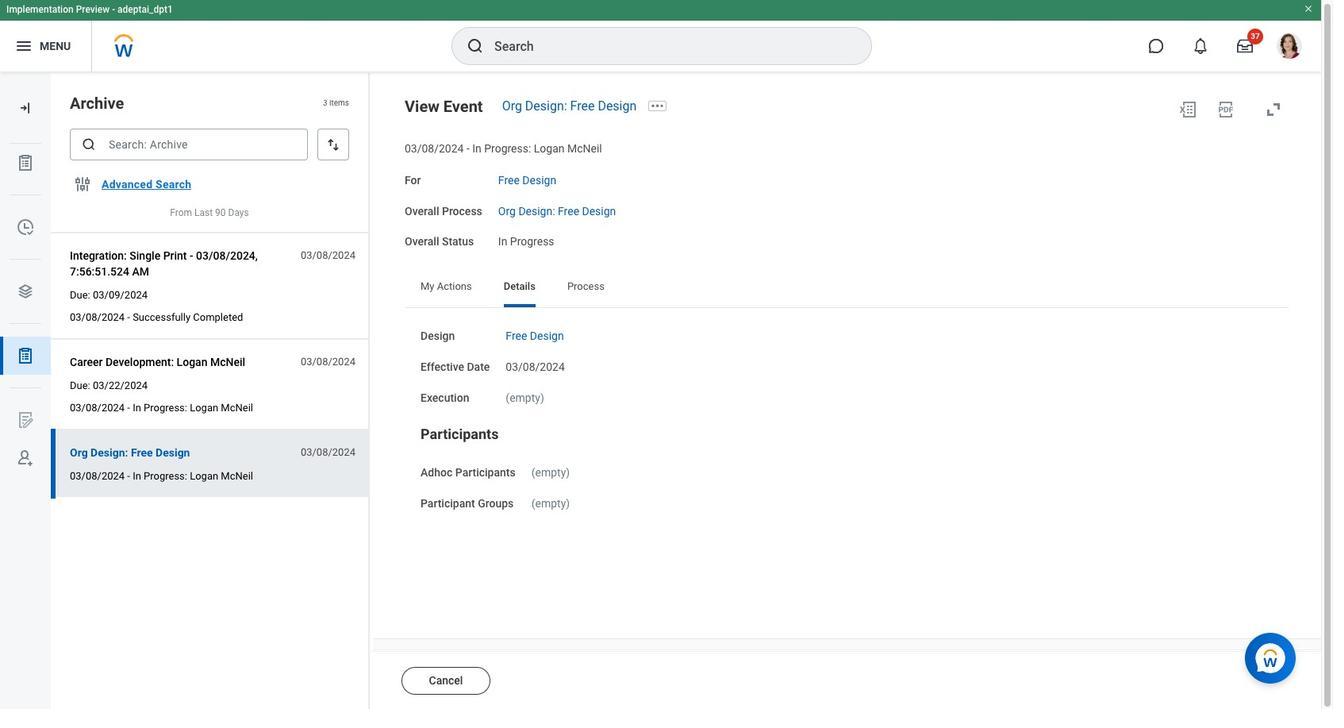 Task type: locate. For each thing, give the bounding box(es) containing it.
transformation import image
[[17, 100, 33, 116]]

clipboard image left career
[[16, 346, 35, 365]]

overall for overall process
[[405, 204, 439, 217]]

logan
[[534, 142, 565, 155], [177, 356, 208, 368], [190, 402, 218, 414], [190, 470, 218, 482]]

org
[[502, 98, 522, 114], [499, 204, 516, 217], [70, 446, 88, 459]]

2 vertical spatial 03/08/2024 - in progress: logan mcneil
[[70, 470, 253, 482]]

progress:
[[485, 142, 531, 155], [144, 402, 187, 414], [144, 470, 187, 482]]

details
[[504, 280, 536, 292]]

export to excel image
[[1179, 100, 1198, 119]]

1 horizontal spatial search image
[[466, 37, 485, 56]]

profile logan mcneil image
[[1278, 33, 1303, 62]]

0 vertical spatial design:
[[525, 98, 567, 114]]

in down event
[[473, 142, 482, 155]]

mcneil inside button
[[210, 356, 245, 368]]

1 vertical spatial free design link
[[506, 326, 564, 342]]

org design: free design inside org design: free design button
[[70, 446, 190, 459]]

- down "03/22/2024"
[[127, 402, 130, 414]]

configure image
[[73, 175, 92, 194]]

2 due: from the top
[[70, 380, 90, 391]]

1 vertical spatial due:
[[70, 380, 90, 391]]

cancel
[[429, 674, 463, 687]]

1 vertical spatial overall
[[405, 235, 439, 248]]

integration: single print - 03/08/2024, 7:56:51.524 am
[[70, 249, 258, 278]]

clipboard image
[[16, 153, 35, 172], [16, 346, 35, 365]]

1 vertical spatial process
[[568, 280, 605, 292]]

for
[[405, 174, 421, 186]]

from
[[170, 207, 192, 218]]

design
[[598, 98, 637, 114], [523, 174, 557, 186], [582, 204, 616, 217], [421, 330, 455, 342], [530, 330, 564, 342], [156, 446, 190, 459]]

am
[[132, 265, 149, 278]]

org design: free design for overall process
[[499, 204, 616, 217]]

-
[[112, 4, 115, 15], [467, 142, 470, 155], [190, 249, 193, 262], [127, 311, 130, 323], [127, 402, 130, 414], [127, 470, 130, 482]]

design:
[[525, 98, 567, 114], [519, 204, 555, 217], [91, 446, 128, 459]]

workday assistant region
[[1246, 626, 1303, 684]]

org right event
[[502, 98, 522, 114]]

1 due: from the top
[[70, 289, 90, 301]]

in left progress
[[499, 235, 508, 248]]

1 vertical spatial search image
[[81, 137, 97, 152]]

7:56:51.524
[[70, 265, 129, 278]]

process
[[442, 204, 483, 217], [568, 280, 605, 292]]

1 vertical spatial 03/08/2024 - in progress: logan mcneil
[[70, 402, 253, 414]]

close environment banner image
[[1305, 4, 1314, 13]]

in down "03/22/2024"
[[133, 402, 141, 414]]

view
[[405, 97, 440, 116]]

org design: free design for view event
[[502, 98, 637, 114]]

single
[[130, 249, 161, 262]]

org design: free design button
[[70, 443, 196, 462]]

participants up groups
[[456, 466, 516, 479]]

org up 'overall status' element
[[499, 204, 516, 217]]

overall down 'for'
[[405, 204, 439, 217]]

search
[[156, 178, 192, 191]]

free design link up 'overall status' element
[[499, 171, 557, 186]]

(empty) for execution
[[506, 391, 544, 404]]

0 horizontal spatial search image
[[81, 137, 97, 152]]

1 vertical spatial org design: free design
[[499, 204, 616, 217]]

0 horizontal spatial process
[[442, 204, 483, 217]]

1 vertical spatial free design
[[506, 330, 564, 342]]

mcneil
[[568, 142, 602, 155], [210, 356, 245, 368], [221, 402, 253, 414], [221, 470, 253, 482]]

search image
[[466, 37, 485, 56], [81, 137, 97, 152]]

03/08/2024 - successfully completed
[[70, 311, 243, 323]]

integration: single print - 03/08/2024, 7:56:51.524 am button
[[70, 246, 292, 281]]

0 vertical spatial org
[[502, 98, 522, 114]]

integration:
[[70, 249, 127, 262]]

advanced search
[[102, 178, 192, 191]]

list
[[0, 144, 51, 477]]

03/08/2024 - in progress: logan mcneil
[[405, 142, 602, 155], [70, 402, 253, 414], [70, 470, 253, 482]]

2 vertical spatial org design: free design
[[70, 446, 190, 459]]

03/08/2024 - in progress: logan mcneil down career development: logan mcneil button
[[70, 402, 253, 414]]

status
[[442, 235, 474, 248]]

overall
[[405, 204, 439, 217], [405, 235, 439, 248]]

adeptai_dpt1
[[118, 4, 173, 15]]

participants group
[[421, 425, 1274, 512]]

0 vertical spatial org design: free design link
[[502, 98, 637, 114]]

org for event
[[502, 98, 522, 114]]

my
[[421, 280, 435, 292]]

item list element
[[51, 73, 370, 709]]

- down the 03/09/2024
[[127, 311, 130, 323]]

2 overall from the top
[[405, 235, 439, 248]]

sort image
[[326, 137, 341, 152]]

participants up adhoc participants
[[421, 426, 499, 442]]

event
[[444, 97, 483, 116]]

03/08/2024 - in progress: logan mcneil down org design: free design button
[[70, 470, 253, 482]]

org inside org design: free design button
[[70, 446, 88, 459]]

due:
[[70, 289, 90, 301], [70, 380, 90, 391]]

0 vertical spatial org design: free design
[[502, 98, 637, 114]]

process right details
[[568, 280, 605, 292]]

free design link for overall process
[[499, 171, 557, 186]]

2 vertical spatial progress:
[[144, 470, 187, 482]]

free design for overall process
[[499, 174, 557, 186]]

- right print
[[190, 249, 193, 262]]

2 vertical spatial (empty)
[[532, 497, 570, 510]]

user plus image
[[16, 449, 35, 468]]

2 vertical spatial design:
[[91, 446, 128, 459]]

0 vertical spatial clipboard image
[[16, 153, 35, 172]]

overall status
[[405, 235, 474, 248]]

effective
[[421, 360, 464, 373]]

0 vertical spatial free design link
[[499, 171, 557, 186]]

free design link up effective date element
[[506, 326, 564, 342]]

3
[[323, 99, 328, 107]]

adhoc participants
[[421, 466, 516, 479]]

inbox large image
[[1238, 38, 1254, 54]]

due: down the 7:56:51.524 in the top left of the page
[[70, 289, 90, 301]]

overall left status
[[405, 235, 439, 248]]

logan inside button
[[177, 356, 208, 368]]

free design up 'overall status' element
[[499, 174, 557, 186]]

2 clipboard image from the top
[[16, 346, 35, 365]]

search image up configure image
[[81, 137, 97, 152]]

implementation preview -   adeptai_dpt1
[[6, 4, 173, 15]]

org right 'user plus' image
[[70, 446, 88, 459]]

view event
[[405, 97, 483, 116]]

org design: free design
[[502, 98, 637, 114], [499, 204, 616, 217], [70, 446, 190, 459]]

participants
[[421, 426, 499, 442], [456, 466, 516, 479]]

overall for overall status
[[405, 235, 439, 248]]

org design: free design link for event
[[502, 98, 637, 114]]

37 button
[[1228, 29, 1264, 64]]

(empty)
[[506, 391, 544, 404], [532, 466, 570, 479], [532, 497, 570, 510]]

03/09/2024
[[93, 289, 148, 301]]

free
[[571, 98, 595, 114], [499, 174, 520, 186], [558, 204, 580, 217], [506, 330, 528, 342], [131, 446, 153, 459]]

0 vertical spatial due:
[[70, 289, 90, 301]]

1 vertical spatial clipboard image
[[16, 346, 35, 365]]

1 vertical spatial (empty)
[[532, 466, 570, 479]]

03/08/2024 - in progress: logan mcneil down event
[[405, 142, 602, 155]]

preview
[[76, 4, 110, 15]]

0 vertical spatial overall
[[405, 204, 439, 217]]

03/08/2024
[[405, 142, 464, 155], [301, 249, 356, 261], [70, 311, 125, 323], [301, 356, 356, 368], [506, 360, 565, 373], [70, 402, 125, 414], [301, 446, 356, 458], [70, 470, 125, 482]]

due: down career
[[70, 380, 90, 391]]

cancel button
[[402, 667, 491, 695]]

3 items
[[323, 99, 349, 107]]

free design link
[[499, 171, 557, 186], [506, 326, 564, 342]]

career development: logan mcneil
[[70, 356, 245, 368]]

development:
[[106, 356, 174, 368]]

days
[[228, 207, 249, 218]]

org for process
[[499, 204, 516, 217]]

- right the preview
[[112, 4, 115, 15]]

1 vertical spatial design:
[[519, 204, 555, 217]]

1 overall from the top
[[405, 204, 439, 217]]

rename image
[[16, 410, 35, 430]]

2 vertical spatial org
[[70, 446, 88, 459]]

1 vertical spatial org design: free design link
[[499, 201, 616, 217]]

career development: logan mcneil button
[[70, 353, 252, 372]]

Search Workday  search field
[[495, 29, 839, 64]]

completed
[[193, 311, 243, 323]]

1 vertical spatial org
[[499, 204, 516, 217]]

clipboard image down the "transformation import" icon
[[16, 153, 35, 172]]

0 vertical spatial search image
[[466, 37, 485, 56]]

due: 03/09/2024
[[70, 289, 148, 301]]

free design up effective date element
[[506, 330, 564, 342]]

in
[[473, 142, 482, 155], [499, 235, 508, 248], [133, 402, 141, 414], [133, 470, 141, 482]]

1 horizontal spatial process
[[568, 280, 605, 292]]

org design: free design link
[[502, 98, 637, 114], [499, 201, 616, 217]]

tab list
[[405, 269, 1290, 307]]

participant
[[421, 497, 475, 510]]

free design
[[499, 174, 557, 186], [506, 330, 564, 342]]

search image up event
[[466, 37, 485, 56]]

process up status
[[442, 204, 483, 217]]

0 vertical spatial (empty)
[[506, 391, 544, 404]]

archive
[[70, 94, 124, 113]]

0 vertical spatial free design
[[499, 174, 557, 186]]



Task type: describe. For each thing, give the bounding box(es) containing it.
overall status element
[[499, 226, 555, 249]]

print
[[163, 249, 187, 262]]

- inside menu banner
[[112, 4, 115, 15]]

- down org design: free design button
[[127, 470, 130, 482]]

date
[[467, 360, 490, 373]]

90
[[215, 207, 226, 218]]

due: for career development: logan mcneil
[[70, 380, 90, 391]]

design: for overall process
[[519, 204, 555, 217]]

participants button
[[421, 426, 499, 442]]

menu banner
[[0, 0, 1322, 71]]

in down org design: free design button
[[133, 470, 141, 482]]

1 vertical spatial participants
[[456, 466, 516, 479]]

groups
[[478, 497, 514, 510]]

menu button
[[0, 21, 92, 71]]

items
[[330, 99, 349, 107]]

design inside button
[[156, 446, 190, 459]]

career
[[70, 356, 103, 368]]

free design for effective date
[[506, 330, 564, 342]]

0 vertical spatial progress:
[[485, 142, 531, 155]]

org design: free design link for process
[[499, 201, 616, 217]]

execution
[[421, 391, 470, 404]]

view printable version (pdf) image
[[1217, 100, 1236, 119]]

participant groups
[[421, 497, 514, 510]]

adhoc
[[421, 466, 453, 479]]

fullscreen image
[[1265, 100, 1284, 119]]

advanced search button
[[95, 168, 198, 200]]

overall process
[[405, 204, 483, 217]]

1 clipboard image from the top
[[16, 153, 35, 172]]

0 vertical spatial participants
[[421, 426, 499, 442]]

progress
[[510, 235, 555, 248]]

- down event
[[467, 142, 470, 155]]

free design link for effective date
[[506, 326, 564, 342]]

design: for view event
[[525, 98, 567, 114]]

0 vertical spatial 03/08/2024 - in progress: logan mcneil
[[405, 142, 602, 155]]

due: 03/22/2024
[[70, 380, 148, 391]]

in progress
[[499, 235, 555, 248]]

03/08/2024,
[[196, 249, 258, 262]]

1 vertical spatial progress:
[[144, 402, 187, 414]]

menu
[[40, 39, 71, 52]]

- inside integration: single print - 03/08/2024, 7:56:51.524 am
[[190, 249, 193, 262]]

perspective image
[[16, 282, 35, 301]]

effective date element
[[506, 351, 565, 374]]

from last 90 days
[[170, 207, 249, 218]]

my actions
[[421, 280, 472, 292]]

notifications large image
[[1193, 38, 1209, 54]]

due: for integration: single print - 03/08/2024, 7:56:51.524 am
[[70, 289, 90, 301]]

last
[[195, 207, 213, 218]]

0 vertical spatial process
[[442, 204, 483, 217]]

successfully
[[133, 311, 191, 323]]

actions
[[437, 280, 472, 292]]

advanced
[[102, 178, 153, 191]]

implementation
[[6, 4, 74, 15]]

03/22/2024
[[93, 380, 148, 391]]

(empty) for participant groups
[[532, 497, 570, 510]]

effective date
[[421, 360, 490, 373]]

clock check image
[[16, 218, 35, 237]]

37
[[1252, 32, 1261, 40]]

design: inside org design: free design button
[[91, 446, 128, 459]]

free inside button
[[131, 446, 153, 459]]

tab list containing my actions
[[405, 269, 1290, 307]]

(empty) for adhoc participants
[[532, 466, 570, 479]]

Search: Archive text field
[[70, 129, 308, 160]]

justify image
[[14, 37, 33, 56]]

in inside 'overall status' element
[[499, 235, 508, 248]]



Task type: vqa. For each thing, say whether or not it's contained in the screenshot.
Benefits link
no



